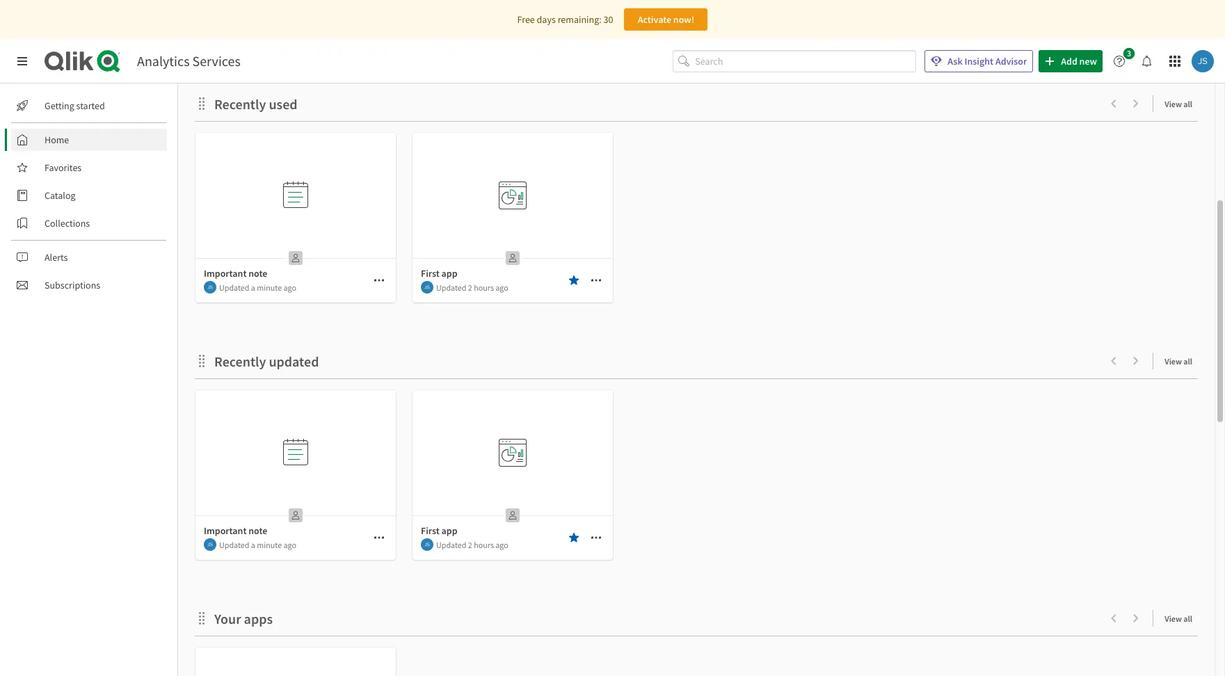 Task type: describe. For each thing, give the bounding box(es) containing it.
activate now! link
[[625, 8, 708, 31]]

days
[[537, 13, 556, 26]]

2 for used
[[468, 282, 473, 293]]

activate now!
[[638, 13, 695, 26]]

add new
[[1062, 55, 1098, 68]]

services
[[192, 52, 241, 70]]

analytics services element
[[137, 52, 241, 70]]

view all link for recently used
[[1166, 95, 1199, 112]]

all for recently updated
[[1184, 356, 1193, 367]]

home link
[[11, 129, 167, 151]]

view all for your apps
[[1166, 614, 1193, 624]]

important note for recently used
[[204, 267, 268, 280]]

home
[[45, 134, 69, 146]]

collections
[[45, 217, 90, 230]]

updated a minute ago for updated
[[219, 540, 297, 550]]

app for recently updated
[[442, 525, 458, 537]]

first app for recently used
[[421, 267, 458, 280]]

hours for updated
[[474, 540, 494, 550]]

recently used link
[[214, 95, 303, 113]]

main content containing recently used
[[173, 0, 1226, 677]]

3
[[1128, 48, 1132, 58]]

favorites link
[[11, 157, 167, 179]]

note for updated
[[249, 525, 268, 537]]

alerts
[[45, 251, 68, 264]]

move collection image for recently updated
[[195, 354, 209, 368]]

your apps
[[214, 611, 273, 628]]

1 horizontal spatial more actions image
[[591, 275, 602, 286]]

subscriptions link
[[11, 274, 167, 297]]

jacob simon image for important note
[[204, 281, 217, 294]]

view for recently used
[[1166, 99, 1183, 109]]

1 vertical spatial more actions image
[[374, 533, 385, 544]]

analytics
[[137, 52, 190, 70]]

important for recently used
[[204, 267, 247, 280]]

searchbar element
[[673, 50, 917, 73]]

recently updated link
[[214, 353, 325, 370]]

collections link
[[11, 212, 167, 235]]

advisor
[[996, 55, 1028, 68]]

add
[[1062, 55, 1078, 68]]

new
[[1080, 55, 1098, 68]]

recently for recently used
[[214, 95, 266, 113]]

recently updated
[[214, 353, 319, 370]]

add new button
[[1039, 50, 1103, 72]]

updated a minute ago for used
[[219, 282, 297, 293]]

first for recently used
[[421, 267, 440, 280]]

recently used
[[214, 95, 298, 113]]

remove from favorites image for used
[[569, 275, 580, 286]]

important note for recently updated
[[204, 525, 268, 537]]

now!
[[674, 13, 695, 26]]

move collection image for recently used
[[195, 96, 209, 110]]

view all link for your apps
[[1166, 610, 1199, 627]]

view for recently updated
[[1166, 356, 1183, 367]]

view all for recently updated
[[1166, 356, 1193, 367]]

updated 2 hours ago for recently used
[[436, 282, 509, 293]]

minute for used
[[257, 282, 282, 293]]

view all link for recently updated
[[1166, 352, 1199, 370]]

ask insight advisor
[[948, 55, 1028, 68]]

jacob simon image for first app
[[421, 539, 434, 551]]

close sidebar menu image
[[17, 56, 28, 67]]

updated 2 hours ago for recently updated
[[436, 540, 509, 550]]

first app for recently updated
[[421, 525, 458, 537]]

getting
[[45, 100, 74, 112]]

catalog link
[[11, 184, 167, 207]]



Task type: vqa. For each thing, say whether or not it's contained in the screenshot.
Getting
yes



Task type: locate. For each thing, give the bounding box(es) containing it.
catalog
[[45, 189, 76, 202]]

first for recently updated
[[421, 525, 440, 537]]

30
[[604, 13, 614, 26]]

2 updated a minute ago from the top
[[219, 540, 297, 550]]

2 view all from the top
[[1166, 356, 1193, 367]]

1 vertical spatial all
[[1184, 356, 1193, 367]]

1 view all link from the top
[[1166, 95, 1199, 112]]

0 vertical spatial move collection image
[[195, 96, 209, 110]]

1 vertical spatial note
[[249, 525, 268, 537]]

2 hours from the top
[[474, 540, 494, 550]]

Search text field
[[696, 50, 917, 73]]

2 for updated
[[468, 540, 473, 550]]

2 first app from the top
[[421, 525, 458, 537]]

recently
[[214, 95, 266, 113], [214, 353, 266, 370]]

1 minute from the top
[[257, 282, 282, 293]]

2 first from the top
[[421, 525, 440, 537]]

ago
[[284, 282, 297, 293], [496, 282, 509, 293], [284, 540, 297, 550], [496, 540, 509, 550]]

1 vertical spatial a
[[251, 540, 255, 550]]

a for used
[[251, 282, 255, 293]]

0 vertical spatial first app
[[421, 267, 458, 280]]

favorites
[[45, 162, 82, 174]]

2 a from the top
[[251, 540, 255, 550]]

0 horizontal spatial jacob simon image
[[204, 539, 217, 551]]

note for used
[[249, 267, 268, 280]]

1 vertical spatial remove from favorites image
[[569, 533, 580, 544]]

all for recently used
[[1184, 99, 1193, 109]]

navigation pane element
[[0, 89, 178, 302]]

getting started link
[[11, 95, 167, 117]]

1 vertical spatial view
[[1166, 356, 1183, 367]]

free days remaining: 30
[[518, 13, 614, 26]]

updated
[[269, 353, 319, 370]]

a for updated
[[251, 540, 255, 550]]

started
[[76, 100, 105, 112]]

minute for updated
[[257, 540, 282, 550]]

jacob simon image for first app
[[421, 281, 434, 294]]

1 horizontal spatial jacob simon image
[[421, 281, 434, 294]]

1 remove from favorites image from the top
[[569, 275, 580, 286]]

1 vertical spatial recently
[[214, 353, 266, 370]]

0 vertical spatial note
[[249, 267, 268, 280]]

1 first app from the top
[[421, 267, 458, 280]]

view for your apps
[[1166, 614, 1183, 624]]

app for recently used
[[442, 267, 458, 280]]

0 vertical spatial updated a minute ago
[[219, 282, 297, 293]]

remove from favorites image
[[569, 275, 580, 286], [569, 533, 580, 544]]

0 vertical spatial minute
[[257, 282, 282, 293]]

0 vertical spatial all
[[1184, 99, 1193, 109]]

2 2 from the top
[[468, 540, 473, 550]]

first
[[421, 267, 440, 280], [421, 525, 440, 537]]

1 vertical spatial first app
[[421, 525, 458, 537]]

1 important from the top
[[204, 267, 247, 280]]

1 view from the top
[[1166, 99, 1183, 109]]

more actions image
[[374, 275, 385, 286], [591, 533, 602, 544]]

used
[[269, 95, 298, 113]]

move collection image down 'analytics services'
[[195, 96, 209, 110]]

move collection image
[[195, 612, 209, 625]]

2 important from the top
[[204, 525, 247, 537]]

0 vertical spatial view all link
[[1166, 95, 1199, 112]]

ask
[[948, 55, 963, 68]]

1 vertical spatial important
[[204, 525, 247, 537]]

updated a minute ago
[[219, 282, 297, 293], [219, 540, 297, 550]]

2 updated 2 hours ago from the top
[[436, 540, 509, 550]]

1 vertical spatial more actions image
[[591, 533, 602, 544]]

move collection image
[[195, 96, 209, 110], [195, 354, 209, 368]]

2 note from the top
[[249, 525, 268, 537]]

0 vertical spatial first
[[421, 267, 440, 280]]

1 a from the top
[[251, 282, 255, 293]]

1 view all from the top
[[1166, 99, 1193, 109]]

2 vertical spatial view
[[1166, 614, 1183, 624]]

main content
[[173, 0, 1226, 677]]

1 vertical spatial hours
[[474, 540, 494, 550]]

0 vertical spatial hours
[[474, 282, 494, 293]]

1 vertical spatial view all
[[1166, 356, 1193, 367]]

3 view from the top
[[1166, 614, 1183, 624]]

1 important note from the top
[[204, 267, 268, 280]]

0 vertical spatial view all
[[1166, 99, 1193, 109]]

remove from favorites image for updated
[[569, 533, 580, 544]]

3 button
[[1109, 48, 1140, 72]]

app
[[442, 267, 458, 280], [442, 525, 458, 537]]

updated 2 hours ago
[[436, 282, 509, 293], [436, 540, 509, 550]]

activate
[[638, 13, 672, 26]]

2 minute from the top
[[257, 540, 282, 550]]

2 horizontal spatial jacob simon image
[[1192, 50, 1215, 72]]

0 vertical spatial recently
[[214, 95, 266, 113]]

view all link
[[1166, 95, 1199, 112], [1166, 352, 1199, 370], [1166, 610, 1199, 627]]

2
[[468, 282, 473, 293], [468, 540, 473, 550]]

3 view all from the top
[[1166, 614, 1193, 624]]

a
[[251, 282, 255, 293], [251, 540, 255, 550]]

1 2 from the top
[[468, 282, 473, 293]]

important for recently updated
[[204, 525, 247, 537]]

2 vertical spatial all
[[1184, 614, 1193, 624]]

alerts link
[[11, 246, 167, 269]]

free
[[518, 13, 535, 26]]

your
[[214, 611, 241, 628]]

1 jacob simon image from the left
[[204, 281, 217, 294]]

your apps link
[[214, 611, 278, 628]]

0 vertical spatial updated 2 hours ago
[[436, 282, 509, 293]]

1 vertical spatial app
[[442, 525, 458, 537]]

0 vertical spatial app
[[442, 267, 458, 280]]

view all
[[1166, 99, 1193, 109], [1166, 356, 1193, 367], [1166, 614, 1193, 624]]

analytics services
[[137, 52, 241, 70]]

2 view from the top
[[1166, 356, 1183, 367]]

recently left used
[[214, 95, 266, 113]]

3 view all link from the top
[[1166, 610, 1199, 627]]

view all for recently used
[[1166, 99, 1193, 109]]

more actions image
[[591, 275, 602, 286], [374, 533, 385, 544]]

0 vertical spatial important note
[[204, 267, 268, 280]]

recently left updated
[[214, 353, 266, 370]]

move collection image left recently updated
[[195, 354, 209, 368]]

apps
[[244, 611, 273, 628]]

1 hours from the top
[[474, 282, 494, 293]]

first app
[[421, 267, 458, 280], [421, 525, 458, 537]]

2 jacob simon image from the left
[[421, 281, 434, 294]]

3 all from the top
[[1184, 614, 1193, 624]]

0 horizontal spatial more actions image
[[374, 275, 385, 286]]

1 app from the top
[[442, 267, 458, 280]]

1 vertical spatial 2
[[468, 540, 473, 550]]

all for your apps
[[1184, 614, 1193, 624]]

remaining:
[[558, 13, 602, 26]]

note
[[249, 267, 268, 280], [249, 525, 268, 537]]

jacob simon image
[[1192, 50, 1215, 72], [204, 539, 217, 551], [421, 539, 434, 551]]

0 vertical spatial more actions image
[[591, 275, 602, 286]]

0 vertical spatial a
[[251, 282, 255, 293]]

2 important note from the top
[[204, 525, 268, 537]]

1 updated 2 hours ago from the top
[[436, 282, 509, 293]]

subscriptions
[[45, 279, 100, 292]]

recently for recently updated
[[214, 353, 266, 370]]

1 vertical spatial updated 2 hours ago
[[436, 540, 509, 550]]

1 vertical spatial minute
[[257, 540, 282, 550]]

2 vertical spatial view all
[[1166, 614, 1193, 624]]

0 vertical spatial 2
[[468, 282, 473, 293]]

personal element
[[285, 247, 307, 269], [502, 247, 524, 269], [285, 505, 307, 527], [502, 505, 524, 527]]

1 horizontal spatial more actions image
[[591, 533, 602, 544]]

0 vertical spatial important
[[204, 267, 247, 280]]

1 vertical spatial move collection image
[[195, 354, 209, 368]]

jacob simon image
[[204, 281, 217, 294], [421, 281, 434, 294]]

1 first from the top
[[421, 267, 440, 280]]

1 vertical spatial view all link
[[1166, 352, 1199, 370]]

1 vertical spatial updated a minute ago
[[219, 540, 297, 550]]

insight
[[965, 55, 994, 68]]

1 horizontal spatial jacob simon image
[[421, 539, 434, 551]]

all
[[1184, 99, 1193, 109], [1184, 356, 1193, 367], [1184, 614, 1193, 624]]

0 vertical spatial more actions image
[[374, 275, 385, 286]]

hours
[[474, 282, 494, 293], [474, 540, 494, 550]]

0 horizontal spatial jacob simon image
[[204, 281, 217, 294]]

1 updated a minute ago from the top
[[219, 282, 297, 293]]

2 all from the top
[[1184, 356, 1193, 367]]

1 vertical spatial first
[[421, 525, 440, 537]]

jacob simon image for important note
[[204, 539, 217, 551]]

0 vertical spatial view
[[1166, 99, 1183, 109]]

2 app from the top
[[442, 525, 458, 537]]

0 horizontal spatial more actions image
[[374, 533, 385, 544]]

jacob simon element
[[204, 281, 217, 294], [421, 281, 434, 294], [204, 539, 217, 551], [421, 539, 434, 551]]

1 all from the top
[[1184, 99, 1193, 109]]

minute
[[257, 282, 282, 293], [257, 540, 282, 550]]

important
[[204, 267, 247, 280], [204, 525, 247, 537]]

2 view all link from the top
[[1166, 352, 1199, 370]]

2 remove from favorites image from the top
[[569, 533, 580, 544]]

updated
[[219, 282, 250, 293], [436, 282, 467, 293], [219, 540, 250, 550], [436, 540, 467, 550]]

ask insight advisor button
[[925, 50, 1034, 72]]

getting started
[[45, 100, 105, 112]]

0 vertical spatial remove from favorites image
[[569, 275, 580, 286]]

hours for used
[[474, 282, 494, 293]]

view
[[1166, 99, 1183, 109], [1166, 356, 1183, 367], [1166, 614, 1183, 624]]

2 vertical spatial view all link
[[1166, 610, 1199, 627]]

important note
[[204, 267, 268, 280], [204, 525, 268, 537]]

1 note from the top
[[249, 267, 268, 280]]

1 vertical spatial important note
[[204, 525, 268, 537]]



